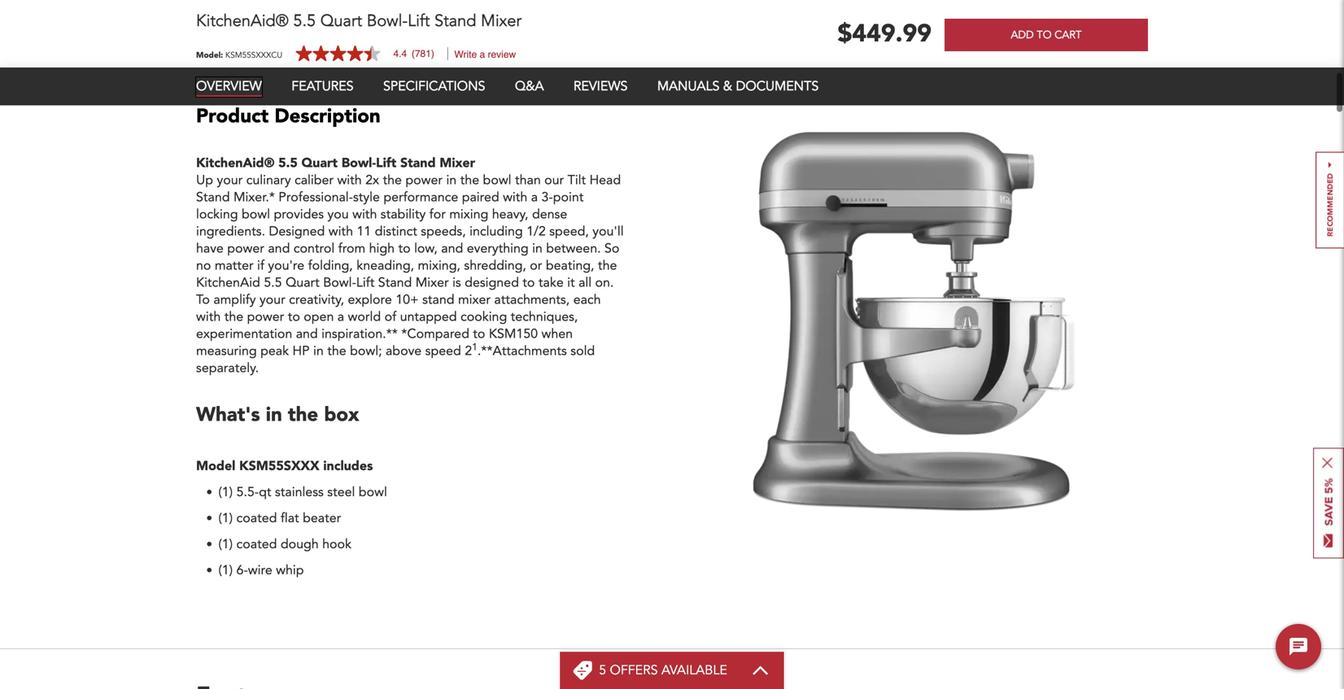 Task type: vqa. For each thing, say whether or not it's contained in the screenshot.
the Model: KSM55SXXXCU
yes



Task type: locate. For each thing, give the bounding box(es) containing it.
product description
[[196, 103, 380, 130]]

1 horizontal spatial bowl
[[359, 483, 387, 501]]

kitchenaid® up mixer.*
[[196, 154, 274, 172]]

ksm55sxxx
[[239, 457, 319, 475]]

with
[[337, 171, 362, 189], [503, 188, 527, 206], [352, 206, 377, 223], [328, 223, 353, 241], [196, 308, 221, 326]]

bowl left than
[[483, 171, 511, 189]]

0 vertical spatial a
[[480, 49, 485, 60]]

kitchenaid® 5.5 quart bowl-lift stand mixer up professional-
[[196, 154, 475, 172]]

dense
[[532, 206, 567, 223]]

reviews
[[574, 77, 628, 95]]

mixer up review
[[481, 10, 522, 32]]

2 horizontal spatial lift
[[408, 10, 430, 32]]

a left the 3-
[[531, 188, 538, 206]]

to left open
[[288, 308, 300, 326]]

sold
[[571, 342, 595, 360]]

1 vertical spatial kitchenaid® 5.5 quart bowl-lift stand mixer
[[196, 154, 475, 172]]

the right all in the left of the page
[[598, 257, 617, 275]]

1 vertical spatial bowl
[[242, 206, 270, 223]]

1 (1) from the top
[[218, 483, 233, 501]]

power up for on the top left of page
[[405, 171, 443, 189]]

bowl- down the from
[[323, 274, 356, 292]]

2 vertical spatial bowl
[[359, 483, 387, 501]]

reviews link
[[574, 77, 628, 95]]

0 vertical spatial lift
[[408, 10, 430, 32]]

overview up the product
[[196, 77, 262, 95]]

open
[[304, 308, 334, 326]]

2 vertical spatial lift
[[356, 274, 375, 292]]

of
[[384, 308, 396, 326]]

5.5
[[293, 10, 316, 32], [278, 154, 298, 172], [264, 274, 282, 292]]

bowl right 'steel'
[[359, 483, 387, 501]]

1 vertical spatial coated
[[236, 535, 277, 553]]

mixer.*
[[233, 188, 275, 206]]

quart down control
[[286, 274, 320, 292]]

includes
[[323, 457, 373, 475]]

and right if
[[268, 240, 290, 258]]

creativity,
[[289, 291, 344, 309]]

0 vertical spatial kitchenaid® 5.5 quart bowl-lift stand mixer
[[196, 10, 522, 32]]

0 horizontal spatial bowl
[[242, 206, 270, 223]]

bowl
[[483, 171, 511, 189], [242, 206, 270, 223], [359, 483, 387, 501]]

have
[[196, 240, 224, 258]]

is
[[452, 274, 461, 292]]

(1)
[[218, 483, 233, 501], [218, 509, 233, 527], [218, 535, 233, 553], [218, 561, 233, 579]]

write a review
[[454, 49, 516, 60]]

5.5 up professional-
[[278, 154, 298, 172]]

0 horizontal spatial lift
[[356, 274, 375, 292]]

2 overview from the top
[[196, 77, 262, 95]]

heading
[[599, 661, 727, 679]]

2 horizontal spatial a
[[531, 188, 538, 206]]

stand up performance
[[400, 154, 436, 172]]

quart up professional-
[[301, 154, 338, 172]]

to left low,
[[398, 240, 411, 258]]

lift up "style" on the left of the page
[[376, 154, 396, 172]]

low,
[[414, 240, 438, 258]]

1 kitchenaid® from the top
[[196, 10, 289, 32]]

attachments,
[[494, 291, 570, 309]]

coated up wire on the left of the page
[[236, 535, 277, 553]]

and right low,
[[441, 240, 463, 258]]

0 vertical spatial mixer
[[481, 10, 522, 32]]

2 vertical spatial quart
[[286, 274, 320, 292]]

manuals & documents link
[[657, 77, 819, 95]]

1 vertical spatial quart
[[301, 154, 338, 172]]

power up peak
[[247, 308, 284, 326]]

mixer inside "up your culinary caliber with 2x the power in the bowl than our tilt head stand mixer.* professional-style performance paired with a 3-point locking bowl provides you with stability for mixing heavy, dense ingredients. designed with 11 distinct speeds, including 1/2 speed, you'll have power and control from high to low, and everything in between.  so no matter if you're folding, kneading, mixing, shredding, or beating, the kitchenaid 5.5 quart bowl-lift stand mixer is designed to take it all on. to amplify your creativity, explore 10+ stand mixer attachments, each with the power to open a world of untapped cooking techniques, experimentation and inspiration.** *compared to ksm150 when measuring peak hp in the bowl; above speed 2"
[[416, 274, 449, 292]]

1 vertical spatial mixer
[[440, 154, 475, 172]]

3 (1) from the top
[[218, 535, 233, 553]]

5.5 right "amplify"
[[264, 274, 282, 292]]

ksm150
[[489, 325, 538, 343]]

qt
[[259, 483, 271, 501]]

1 kitchenaid® 5.5 quart bowl-lift stand mixer from the top
[[196, 10, 522, 32]]

overview link
[[196, 77, 262, 97]]

1 vertical spatial kitchenaid®
[[196, 154, 274, 172]]

5.5 inside "up your culinary caliber with 2x the power in the bowl than our tilt head stand mixer.* professional-style performance paired with a 3-point locking bowl provides you with stability for mixing heavy, dense ingredients. designed with 11 distinct speeds, including 1/2 speed, you'll have power and control from high to low, and everything in between.  so no matter if you're folding, kneading, mixing, shredding, or beating, the kitchenaid 5.5 quart bowl-lift stand mixer is designed to take it all on. to amplify your creativity, explore 10+ stand mixer attachments, each with the power to open a world of untapped cooking techniques, experimentation and inspiration.** *compared to ksm150 when measuring peak hp in the bowl; above speed 2"
[[264, 274, 282, 292]]

culinary
[[246, 171, 291, 189]]

2 horizontal spatial and
[[441, 240, 463, 258]]

lift up the (781) in the left top of the page
[[408, 10, 430, 32]]

0 vertical spatial bowl
[[483, 171, 511, 189]]

 image
[[738, 117, 1090, 524]]

0 horizontal spatial your
[[217, 171, 243, 189]]

2 vertical spatial 5.5
[[264, 274, 282, 292]]

overview
[[196, 36, 305, 68], [196, 77, 262, 95]]

beater
[[303, 509, 341, 527]]

a right write
[[480, 49, 485, 60]]

chevron icon image
[[752, 666, 769, 675]]

and
[[268, 240, 290, 258], [441, 240, 463, 258], [296, 325, 318, 343]]

lift inside "up your culinary caliber with 2x the power in the bowl than our tilt head stand mixer.* professional-style performance paired with a 3-point locking bowl provides you with stability for mixing heavy, dense ingredients. designed with 11 distinct speeds, including 1/2 speed, you'll have power and control from high to low, and everything in between.  so no matter if you're folding, kneading, mixing, shredding, or beating, the kitchenaid 5.5 quart bowl-lift stand mixer is designed to take it all on. to amplify your creativity, explore 10+ stand mixer attachments, each with the power to open a world of untapped cooking techniques, experimentation and inspiration.** *compared to ksm150 when measuring peak hp in the bowl; above speed 2"
[[356, 274, 375, 292]]

features link
[[291, 77, 354, 95]]

1 overview from the top
[[196, 36, 305, 68]]

2 vertical spatial mixer
[[416, 274, 449, 292]]

your down if
[[259, 291, 285, 309]]

stand
[[434, 10, 476, 32], [400, 154, 436, 172], [196, 188, 230, 206], [378, 274, 412, 292]]

and down the "creativity,"
[[296, 325, 318, 343]]

untapped
[[400, 308, 457, 326]]

0 vertical spatial coated
[[236, 509, 277, 527]]

all
[[579, 274, 592, 292]]

a
[[480, 49, 485, 60], [531, 188, 538, 206], [337, 308, 344, 326]]

(781)
[[412, 48, 434, 59]]

1 vertical spatial lift
[[376, 154, 396, 172]]

bowl- up 4.4
[[367, 10, 408, 32]]

bowl inside model ksm55sxxx includes (1) 5.5-qt stainless steel bowl (1) coated flat beater (1) coated dough hook (1) 6-wire whip
[[359, 483, 387, 501]]

up
[[196, 171, 213, 189]]

designed
[[465, 274, 519, 292]]

q&a
[[515, 77, 544, 95]]

ksm55sxxxcu
[[225, 49, 282, 60]]

lift
[[408, 10, 430, 32], [376, 154, 396, 172], [356, 274, 375, 292]]

2 kitchenaid® 5.5 quart bowl-lift stand mixer from the top
[[196, 154, 475, 172]]

the up mixing
[[460, 171, 479, 189]]

1 horizontal spatial your
[[259, 291, 285, 309]]

bowl down culinary
[[242, 206, 270, 223]]

a right open
[[337, 308, 344, 326]]

description
[[275, 103, 380, 130]]

cooking
[[460, 308, 507, 326]]

high
[[369, 240, 395, 258]]

2 vertical spatial bowl-
[[323, 274, 356, 292]]

in left speed,
[[532, 240, 542, 258]]

kitchenaid® up model: ksm55sxxxcu
[[196, 10, 289, 32]]

kitchenaid® 5.5 quart bowl-lift stand mixer
[[196, 10, 522, 32], [196, 154, 475, 172]]

no
[[196, 257, 211, 275]]

0 vertical spatial your
[[217, 171, 243, 189]]

mixing
[[449, 206, 488, 223]]

to
[[398, 240, 411, 258], [523, 274, 535, 292], [288, 308, 300, 326], [473, 325, 485, 343]]

write
[[454, 49, 477, 60]]

overview up overview link
[[196, 36, 305, 68]]

mixer left is
[[416, 274, 449, 292]]

matter
[[215, 257, 254, 275]]

promo tag image
[[573, 661, 592, 680]]

1 vertical spatial overview
[[196, 77, 262, 95]]

mixer up paired
[[440, 154, 475, 172]]

2 kitchenaid® from the top
[[196, 154, 274, 172]]

in right hp
[[313, 342, 324, 360]]

bowl- up "style" on the left of the page
[[341, 154, 376, 172]]

5.5-
[[236, 483, 259, 501]]

coated down the qt
[[236, 509, 277, 527]]

the left bowl;
[[327, 342, 346, 360]]

kitchenaid® 5.5 quart bowl-lift stand mixer up 4.4
[[196, 10, 522, 32]]

add to cart button
[[945, 19, 1148, 51]]

explore
[[348, 291, 392, 309]]

quart inside "up your culinary caliber with 2x the power in the bowl than our tilt head stand mixer.* professional-style performance paired with a 3-point locking bowl provides you with stability for mixing heavy, dense ingredients. designed with 11 distinct speeds, including 1/2 speed, you'll have power and control from high to low, and everything in between.  so no matter if you're folding, kneading, mixing, shredding, or beating, the kitchenaid 5.5 quart bowl-lift stand mixer is designed to take it all on. to amplify your creativity, explore 10+ stand mixer attachments, each with the power to open a world of untapped cooking techniques, experimentation and inspiration.** *compared to ksm150 when measuring peak hp in the bowl; above speed 2"
[[286, 274, 320, 292]]

what's in the box
[[196, 402, 359, 428]]

stainless
[[275, 483, 324, 501]]

quart up features
[[320, 10, 362, 32]]

2 vertical spatial a
[[337, 308, 344, 326]]

power right have
[[227, 240, 264, 258]]

paired
[[462, 188, 499, 206]]

0 vertical spatial kitchenaid®
[[196, 10, 289, 32]]

0 horizontal spatial a
[[337, 308, 344, 326]]

model
[[196, 457, 235, 475]]

it
[[567, 274, 575, 292]]

take
[[538, 274, 564, 292]]

lift up world
[[356, 274, 375, 292]]

to right "2"
[[473, 325, 485, 343]]

with left the 2x on the left of page
[[337, 171, 362, 189]]

6-
[[236, 561, 248, 579]]

your right up
[[217, 171, 243, 189]]

0 vertical spatial overview
[[196, 36, 305, 68]]

5.5 up features link
[[293, 10, 316, 32]]

mixer
[[481, 10, 522, 32], [440, 154, 475, 172], [416, 274, 449, 292]]

kneading,
[[357, 257, 414, 275]]



Task type: describe. For each thing, give the bounding box(es) containing it.
you
[[328, 206, 349, 223]]

so
[[604, 240, 619, 258]]

in left paired
[[446, 171, 457, 189]]

2 vertical spatial power
[[247, 308, 284, 326]]

inspiration.**
[[321, 325, 398, 343]]

1 horizontal spatial and
[[296, 325, 318, 343]]

0 vertical spatial quart
[[320, 10, 362, 32]]

provides
[[274, 206, 324, 223]]

stand up ingredients.
[[196, 188, 230, 206]]

to left take
[[523, 274, 535, 292]]

everything
[[467, 240, 529, 258]]

point
[[553, 188, 584, 206]]

the down kitchenaid
[[224, 308, 243, 326]]

1
[[472, 341, 477, 354]]

world
[[348, 308, 381, 326]]

10+
[[396, 291, 419, 309]]

head
[[590, 171, 621, 189]]

folding,
[[308, 257, 353, 275]]

caliber
[[294, 171, 334, 189]]

bowl- inside "up your culinary caliber with 2x the power in the bowl than our tilt head stand mixer.* professional-style performance paired with a 3-point locking bowl provides you with stability for mixing heavy, dense ingredients. designed with 11 distinct speeds, including 1/2 speed, you'll have power and control from high to low, and everything in between.  so no matter if you're folding, kneading, mixing, shredding, or beating, the kitchenaid 5.5 quart bowl-lift stand mixer is designed to take it all on. to amplify your creativity, explore 10+ stand mixer attachments, each with the power to open a world of untapped cooking techniques, experimentation and inspiration.** *compared to ksm150 when measuring peak hp in the bowl; above speed 2"
[[323, 274, 356, 292]]

close image
[[1322, 458, 1333, 468]]

specifications
[[383, 77, 485, 95]]

ingredients.
[[196, 223, 265, 241]]

hp
[[293, 342, 310, 360]]

model ksm55sxxx includes (1) 5.5-qt stainless steel bowl (1) coated flat beater (1) coated dough hook (1) 6-wire whip
[[196, 457, 387, 579]]

4.4 (781)
[[393, 48, 434, 59]]

tilt
[[568, 171, 586, 189]]

manuals & documents
[[657, 77, 819, 95]]

peak
[[260, 342, 289, 360]]

add to cart
[[1011, 28, 1082, 42]]

or
[[530, 257, 542, 275]]

shredding,
[[464, 257, 526, 275]]

q&a link
[[515, 77, 544, 95]]

amplify
[[213, 291, 256, 309]]

between.
[[546, 240, 601, 258]]

5 offers available
[[599, 661, 727, 679]]

1 horizontal spatial a
[[480, 49, 485, 60]]

11
[[357, 223, 371, 241]]

up your culinary caliber with 2x the power in the bowl than our tilt head stand mixer.* professional-style performance paired with a 3-point locking bowl provides you with stability for mixing heavy, dense ingredients. designed with 11 distinct speeds, including 1/2 speed, you'll have power and control from high to low, and everything in between.  so no matter if you're folding, kneading, mixing, shredding, or beating, the kitchenaid 5.5 quart bowl-lift stand mixer is designed to take it all on. to amplify your creativity, explore 10+ stand mixer attachments, each with the power to open a world of untapped cooking techniques, experimentation and inspiration.** *compared to ksm150 when measuring peak hp in the bowl; above speed 2
[[196, 171, 624, 360]]

mixing,
[[418, 257, 460, 275]]

1 vertical spatial power
[[227, 240, 264, 258]]

experimentation
[[196, 325, 292, 343]]

bowl;
[[350, 342, 382, 360]]

documents
[[736, 77, 819, 95]]

to
[[1037, 28, 1052, 42]]

add
[[1011, 28, 1034, 42]]

$449.99
[[838, 17, 932, 50]]

features
[[291, 77, 354, 95]]

box
[[324, 402, 359, 428]]

in right what's
[[266, 402, 282, 428]]

speed,
[[549, 223, 589, 241]]

beating,
[[546, 257, 594, 275]]

designed
[[269, 223, 325, 241]]

including
[[470, 223, 523, 241]]

1 vertical spatial bowl-
[[341, 154, 376, 172]]

cart
[[1055, 28, 1082, 42]]

0 vertical spatial bowl-
[[367, 10, 408, 32]]

style
[[353, 188, 380, 206]]

0 horizontal spatial and
[[268, 240, 290, 258]]

stand
[[422, 291, 454, 309]]

3-
[[541, 188, 553, 206]]

with up measuring
[[196, 308, 221, 326]]

2x
[[365, 171, 379, 189]]

.**attachments
[[477, 342, 567, 360]]

1 horizontal spatial lift
[[376, 154, 396, 172]]

techniques,
[[511, 308, 578, 326]]

above
[[386, 342, 422, 360]]

0 vertical spatial power
[[405, 171, 443, 189]]

our
[[544, 171, 564, 189]]

with left 11
[[328, 223, 353, 241]]

model: ksm55sxxxcu
[[196, 49, 282, 60]]

distinct
[[375, 223, 417, 241]]

locking
[[196, 206, 238, 223]]

hook
[[322, 535, 351, 553]]

1 vertical spatial 5.5
[[278, 154, 298, 172]]

2 (1) from the top
[[218, 509, 233, 527]]

mixer
[[458, 291, 491, 309]]

1/2
[[526, 223, 546, 241]]

speed
[[425, 342, 461, 360]]

with right the 'you'
[[352, 206, 377, 223]]

4 (1) from the top
[[218, 561, 233, 579]]

to
[[196, 291, 210, 309]]

specifications link
[[383, 77, 485, 95]]

flat
[[281, 509, 299, 527]]

dough
[[281, 535, 319, 553]]

for
[[429, 206, 446, 223]]

stability
[[381, 206, 426, 223]]

4.4
[[393, 48, 407, 59]]

2 coated from the top
[[236, 535, 277, 553]]

professional-
[[279, 188, 353, 206]]

the right the 2x on the left of page
[[383, 171, 402, 189]]

*compared
[[401, 325, 469, 343]]

1 vertical spatial your
[[259, 291, 285, 309]]

than
[[515, 171, 541, 189]]

available
[[661, 661, 727, 679]]

write a review button
[[454, 49, 516, 60]]

1 coated from the top
[[236, 509, 277, 527]]

5
[[599, 661, 606, 679]]

model:
[[196, 49, 223, 60]]

whip
[[276, 561, 304, 579]]

control
[[294, 240, 335, 258]]

stand up write
[[434, 10, 476, 32]]

2 horizontal spatial bowl
[[483, 171, 511, 189]]

stand up the of
[[378, 274, 412, 292]]

1 vertical spatial a
[[531, 188, 538, 206]]

heading containing 5
[[599, 661, 727, 679]]

0 vertical spatial 5.5
[[293, 10, 316, 32]]

measuring
[[196, 342, 257, 360]]

the left box
[[288, 402, 318, 428]]

manuals
[[657, 77, 719, 95]]

with left the 3-
[[503, 188, 527, 206]]

recommendations image
[[1316, 152, 1344, 248]]

when
[[541, 325, 573, 343]]

you'll
[[593, 223, 624, 241]]



